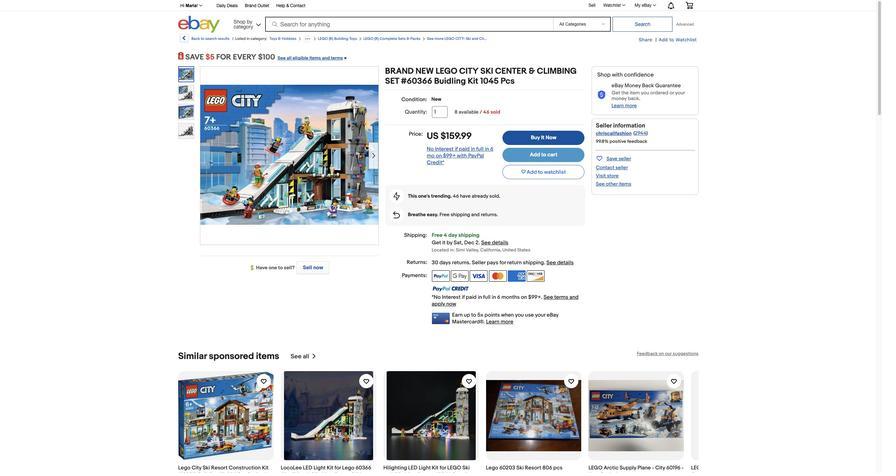 Task type: locate. For each thing, give the bounding box(es) containing it.
2 light from the left
[[419, 465, 431, 472]]

resort for 806
[[525, 465, 541, 472]]

0 horizontal spatial if
[[455, 146, 458, 153]]

paid for mo
[[459, 146, 470, 153]]

1 vertical spatial your
[[535, 312, 546, 319]]

with details__icon image for ebay money back guarantee
[[597, 91, 606, 99]]

2 vertical spatial on
[[659, 351, 664, 357]]

back to search results
[[191, 36, 230, 41]]

shop left 'confidence'
[[597, 72, 611, 78]]

pcs inside lego city ski resort construction kit (60203) building kit 806 pcs retire
[[238, 472, 247, 473]]

1 horizontal spatial you
[[641, 90, 649, 96]]

sell left watchlist link
[[589, 3, 596, 8]]

30
[[432, 260, 438, 266]]

2 horizontal spatial more
[[625, 103, 637, 109]]

visit
[[596, 173, 606, 179]]

get inside the free 4 day shipping get it by sat, dec 2 . see details located in: simi valley, california, united states
[[432, 239, 441, 246]]

kit
[[468, 76, 478, 86], [262, 465, 269, 472], [327, 465, 333, 472], [432, 465, 439, 472], [219, 472, 226, 473]]

1 horizontal spatial center
[[417, 472, 434, 473]]

save
[[185, 53, 204, 62]]

0 horizontal spatial details
[[492, 239, 508, 246]]

0 vertical spatial items
[[309, 55, 321, 61]]

no interest if paid in full in 6 mo on $99+ with paypal credit* link
[[427, 146, 493, 166]]

more for learn more
[[501, 319, 513, 325]]

get inside ebay money back guarantee get the item you ordered or your money back. learn more
[[612, 90, 620, 96]]

us
[[427, 131, 439, 142]]

full for mo
[[476, 146, 484, 153]]

more
[[435, 36, 444, 41], [625, 103, 637, 109], [501, 319, 513, 325]]

with details__icon image left money
[[597, 91, 606, 99]]

0 horizontal spatial learn
[[486, 319, 500, 325]]

1 vertical spatial 6
[[497, 294, 500, 301]]

1 vertical spatial if
[[462, 294, 465, 301]]

6 inside no interest if paid in full in 6 mo on $99+ with paypal credit*
[[490, 146, 493, 153]]

ski
[[466, 36, 471, 41], [203, 465, 210, 472], [463, 465, 470, 472], [517, 465, 524, 472], [734, 465, 742, 472], [292, 472, 299, 473]]

1 vertical spatial 806
[[227, 472, 237, 473]]

2 resort from the left
[[525, 465, 541, 472]]

lego for lego 60203 ski resort 806 pcs
[[486, 465, 498, 472]]

1 vertical spatial by
[[447, 239, 453, 246]]

to right one
[[278, 265, 283, 271]]

more right points
[[501, 319, 513, 325]]

visit store link
[[596, 173, 619, 179]]

add right share
[[659, 37, 668, 42]]

46 left have
[[453, 193, 459, 199]]

new inside lego arctic supply plane - city 60196 - new sealed
[[589, 472, 599, 473]]

60366 inside hilighting led light kit for lego ski and climbing center 60366 creativ
[[435, 472, 451, 473]]

.
[[479, 239, 480, 246], [469, 260, 471, 266], [544, 260, 545, 266]]

1 vertical spatial with
[[457, 153, 467, 159]]

brand new lego city ski center & climbing set #60366 buidling kit 1045 pcs
[[385, 66, 577, 86]]

. down valley,
[[469, 260, 471, 266]]

learn
[[612, 103, 624, 109], [486, 319, 500, 325]]

items right other
[[619, 181, 631, 187]]

items left see all
[[256, 351, 279, 362]]

item
[[630, 90, 640, 96]]

| right share button
[[656, 37, 657, 43]]

feedback on our suggestions
[[637, 351, 699, 357]]

interest down us $159.99
[[435, 146, 454, 153]]

city left slope
[[723, 465, 733, 472]]

0 vertical spatial shop
[[234, 19, 246, 24]]

breathe
[[408, 212, 426, 218]]

terms inside see all eligible items and terms link
[[331, 55, 343, 61]]

interest for *no
[[442, 294, 461, 301]]

0 horizontal spatial on
[[436, 153, 442, 159]]

see all eligible items and terms link
[[275, 53, 347, 62]]

interest down the paypal credit image
[[442, 294, 461, 301]]

more inside us $159.99 main content
[[501, 319, 513, 325]]

this
[[408, 193, 417, 199]]

0 horizontal spatial center
[[334, 472, 351, 473]]

0 horizontal spatial learn more link
[[486, 319, 513, 325]]

contact seller visit store see other items
[[596, 165, 631, 187]]

1 led from the left
[[303, 465, 312, 472]]

2 led from the left
[[408, 465, 418, 472]]

pcs down construction at the bottom of page
[[238, 472, 247, 473]]

1 horizontal spatial led
[[408, 465, 418, 472]]

806 left pcs
[[543, 465, 552, 472]]

earn
[[452, 312, 463, 319]]

$99+
[[443, 153, 456, 159]]

your right use
[[535, 312, 546, 319]]

lego for lego city ski resort construction kit (60203) building kit 806 pcs retire
[[178, 465, 190, 472]]

0 horizontal spatial building
[[198, 472, 218, 473]]

building right (60203)
[[198, 472, 218, 473]]

sponsored
[[209, 351, 254, 362]]

more down back.
[[625, 103, 637, 109]]

if down $159.99
[[455, 146, 458, 153]]

or
[[670, 90, 674, 96]]

if inside no interest if paid in full in 6 mo on $99+ with paypal credit*
[[455, 146, 458, 153]]

see details link
[[481, 239, 508, 246], [547, 260, 574, 266]]

1 vertical spatial items
[[619, 181, 631, 187]]

0 horizontal spatial with
[[457, 153, 467, 159]]

60366
[[356, 465, 371, 472], [706, 465, 722, 472], [435, 472, 451, 473]]

shop by category banner
[[176, 0, 699, 35]]

on left our
[[659, 351, 664, 357]]

more left city:
[[435, 36, 444, 41]]

| left listed
[[232, 36, 233, 41]]

locolee led light kit for lego 60366 city ski and climbing center di link
[[281, 371, 376, 473]]

1 lego from the left
[[178, 465, 190, 472]]

share
[[639, 37, 652, 42]]

resort inside lego city ski resort construction kit (60203) building kit 806 pcs retire
[[211, 465, 228, 472]]

shipping inside the free 4 day shipping get it by sat, dec 2 . see details located in: simi valley, california, united states
[[458, 232, 480, 239]]

1 vertical spatial see details link
[[547, 260, 574, 266]]

46 right /
[[483, 109, 489, 115]]

ebay right use
[[547, 312, 559, 319]]

paid
[[459, 146, 470, 153], [466, 294, 477, 301]]

with details__icon image left breathe
[[393, 211, 400, 219]]

city down locolee on the bottom of page
[[281, 472, 291, 473]]

1 horizontal spatial ebay
[[612, 82, 623, 89]]

1 horizontal spatial 6
[[497, 294, 500, 301]]

shipping up discover image
[[523, 260, 544, 266]]

(r) left complete
[[374, 36, 379, 41]]

climbing inside hilighting led light kit for lego ski and climbing center 60366 creativ
[[394, 472, 416, 473]]

see inside see terms and apply now
[[544, 294, 553, 301]]

0 horizontal spatial sell
[[303, 264, 312, 271]]

full inside no interest if paid in full in 6 mo on $99+ with paypal credit*
[[476, 146, 484, 153]]

my ebay link
[[631, 1, 659, 10]]

6
[[490, 146, 493, 153], [497, 294, 500, 301]]

1 horizontal spatial (r)
[[374, 36, 379, 41]]

2 horizontal spatial 60366
[[706, 465, 722, 472]]

to
[[201, 36, 204, 41], [670, 37, 674, 42], [541, 151, 546, 158], [538, 169, 543, 176], [278, 265, 283, 271], [471, 312, 476, 319]]

0 horizontal spatial seller
[[472, 260, 486, 266]]

0 vertical spatial by
[[247, 19, 252, 24]]

you left use
[[515, 312, 524, 319]]

2 lego from the left
[[342, 465, 354, 472]]

american express image
[[508, 271, 526, 282]]

learn down money
[[612, 103, 624, 109]]

interest inside no interest if paid in full in 6 mo on $99+ with paypal credit*
[[435, 146, 454, 153]]

contact right help
[[290, 3, 305, 8]]

2 vertical spatial add
[[527, 169, 537, 176]]

interest for no
[[435, 146, 454, 153]]

!
[[197, 3, 198, 8]]

new up quantity: text field
[[432, 96, 441, 102]]

for for locolee led light kit for lego 60366 city ski and climbing center di
[[335, 465, 341, 472]]

search
[[205, 36, 217, 41]]

california,
[[480, 247, 502, 253]]

other
[[606, 181, 618, 187]]

0 horizontal spatial 46
[[453, 193, 459, 199]]

1 vertical spatial learn
[[486, 319, 500, 325]]

now
[[313, 264, 323, 271], [446, 301, 456, 308]]

0 vertical spatial add
[[659, 37, 668, 42]]

light inside locolee led light kit for lego 60366 city ski and climbing center di
[[314, 465, 326, 472]]

. right dec
[[479, 239, 480, 246]]

shipping down have
[[451, 212, 470, 218]]

new inside us $159.99 main content
[[432, 96, 441, 102]]

6 for *no interest if paid in full in 6 months on $99+.
[[497, 294, 500, 301]]

paid down $159.99
[[459, 146, 470, 153]]

learn more link right 5x
[[486, 319, 513, 325]]

0 vertical spatial now
[[313, 264, 323, 271]]

in right paypal
[[485, 146, 489, 153]]

6 right paypal
[[490, 146, 493, 153]]

shop inside shop by category
[[234, 19, 246, 24]]

for
[[216, 53, 231, 62]]

8 available / 46 sold
[[455, 109, 500, 115]]

1 horizontal spatial 46
[[483, 109, 489, 115]]

0 vertical spatial terms
[[331, 55, 343, 61]]

to left 5x
[[471, 312, 476, 319]]

none submit inside shop by category banner
[[613, 17, 673, 32]]

this one's trending. 46 have already sold.
[[408, 193, 500, 199]]

lego inside locolee led light kit for lego 60366 city ski and climbing center di
[[342, 465, 354, 472]]

lego inside lego city ski resort construction kit (60203) building kit 806 pcs retire
[[178, 465, 190, 472]]

terms down lego (r) building toys link
[[331, 55, 343, 61]]

0 vertical spatial ebay
[[642, 3, 652, 8]]

learn more link for earn up to 5x points when you use your ebay mastercard®.
[[486, 319, 513, 325]]

1 vertical spatial shipping
[[458, 232, 480, 239]]

0 horizontal spatial new
[[432, 96, 441, 102]]

(r) up see all eligible items and terms link
[[329, 36, 333, 41]]

kit inside locolee led light kit for lego 60366 city ski and climbing center di
[[327, 465, 333, 472]]

1 horizontal spatial on
[[521, 294, 527, 301]]

1 vertical spatial sell
[[303, 264, 312, 271]]

have
[[460, 193, 471, 199]]

master card image
[[489, 271, 507, 282]]

1 vertical spatial get
[[432, 239, 441, 246]]

feedback
[[637, 351, 658, 357]]

for inside locolee led light kit for lego 60366 city ski and climbing center di
[[335, 465, 341, 472]]

city up (60203)
[[192, 465, 202, 472]]

paid for months
[[466, 294, 477, 301]]

building inside lego city ski resort construction kit (60203) building kit 806 pcs retire
[[198, 472, 218, 473]]

on right mo
[[436, 153, 442, 159]]

on inside no interest if paid in full in 6 mo on $99+ with paypal credit*
[[436, 153, 442, 159]]

items
[[309, 55, 321, 61], [619, 181, 631, 187], [256, 351, 279, 362]]

toys right category:
[[269, 36, 277, 41]]

ebay up the the
[[612, 82, 623, 89]]

0 vertical spatial learn
[[612, 103, 624, 109]]

led inside locolee led light kit for lego 60366 city ski and climbing center di
[[303, 465, 312, 472]]

shop up listed
[[234, 19, 246, 24]]

with details__icon image left this
[[393, 192, 400, 201]]

new
[[432, 96, 441, 102], [589, 472, 599, 473]]

to inside earn up to 5x points when you use your ebay mastercard®.
[[471, 312, 476, 319]]

& inside brand new lego city ski center & climbing set #60366 buidling kit 1045 pcs
[[529, 66, 535, 76]]

add down add to cart link
[[527, 169, 537, 176]]

(r) for complete
[[374, 36, 379, 41]]

2 vertical spatial more
[[501, 319, 513, 325]]

sell right sell?
[[303, 264, 312, 271]]

1 vertical spatial new
[[589, 472, 599, 473]]

- right 60196
[[682, 465, 684, 472]]

pcs right the 1045
[[501, 76, 515, 86]]

0 vertical spatial shipping
[[451, 212, 470, 218]]

earn up to 5x points when you use your ebay mastercard®.
[[452, 312, 559, 325]]

0 horizontal spatial see details link
[[481, 239, 508, 246]]

1 vertical spatial all
[[303, 353, 309, 360]]

up
[[464, 312, 470, 319]]

1 horizontal spatial your
[[675, 90, 685, 96]]

sell for sell
[[589, 3, 596, 8]]

feedback
[[627, 139, 647, 144]]

supply
[[620, 465, 636, 472]]

save seller
[[607, 156, 631, 162]]

locolee
[[281, 465, 302, 472]]

ebay right my
[[642, 3, 652, 8]]

0 vertical spatial more
[[435, 36, 444, 41]]

resort left construction at the bottom of page
[[211, 465, 228, 472]]

seller up visa image
[[472, 260, 486, 266]]

0 vertical spatial you
[[641, 90, 649, 96]]

1 horizontal spatial shop
[[597, 72, 611, 78]]

& right center
[[529, 66, 535, 76]]

similar sponsored items
[[178, 351, 279, 362]]

one's
[[418, 193, 430, 199]]

sealed
[[601, 472, 618, 473]]

sold.
[[489, 193, 500, 199]]

full for months
[[483, 294, 491, 301]]

0 horizontal spatial for
[[335, 465, 341, 472]]

2 horizontal spatial for
[[500, 260, 506, 266]]

now up earn
[[446, 301, 456, 308]]

on left $99+.
[[521, 294, 527, 301]]

1 vertical spatial back
[[642, 82, 654, 89]]

0 horizontal spatial ebay
[[547, 312, 559, 319]]

with up the the
[[612, 72, 623, 78]]

0 vertical spatial with details__icon image
[[597, 91, 606, 99]]

add to watchlist
[[527, 169, 566, 176]]

1 (r) from the left
[[329, 36, 333, 41]]

contact up visit store link
[[596, 165, 614, 171]]

806 down construction at the bottom of page
[[227, 472, 237, 473]]

seller for contact
[[616, 165, 628, 171]]

1 vertical spatial with details__icon image
[[393, 192, 400, 201]]

seller inside contact seller visit store see other items
[[616, 165, 628, 171]]

no interest if paid in full in 6 mo on $99+ with paypal credit*
[[427, 146, 493, 166]]

ski inside hilighting led light kit for lego ski and climbing center 60366 creativ
[[463, 465, 470, 472]]

add down the buy
[[530, 151, 540, 158]]

back up ordered on the top right
[[642, 82, 654, 89]]

learn more link down money
[[612, 103, 637, 109]]

picture 2 of 4 image
[[179, 86, 194, 101]]

0 horizontal spatial watchlist
[[603, 3, 621, 8]]

0 horizontal spatial more
[[435, 36, 444, 41]]

led inside hilighting led light kit for lego ski and climbing center 60366 creativ
[[408, 465, 418, 472]]

set
[[385, 76, 399, 86]]

ebay money back guarantee get the item you ordered or your money back. learn more
[[612, 82, 685, 109]]

shipping up dec
[[458, 232, 480, 239]]

by inside the free 4 day shipping get it by sat, dec 2 . see details located in: simi valley, california, united states
[[447, 239, 453, 246]]

full right $99+
[[476, 146, 484, 153]]

light right hilighting
[[419, 465, 431, 472]]

None submit
[[613, 17, 673, 32]]

0 horizontal spatial 6
[[490, 146, 493, 153]]

shop for shop by category
[[234, 19, 246, 24]]

if down the paypal credit image
[[462, 294, 465, 301]]

get for free
[[432, 239, 441, 246]]

ski inside lego 60366 city ski slope climbing centre
[[734, 465, 742, 472]]

0 vertical spatial full
[[476, 146, 484, 153]]

contact inside contact seller visit store see other items
[[596, 165, 614, 171]]

points
[[485, 312, 500, 319]]

full up points
[[483, 294, 491, 301]]

6 left months
[[497, 294, 500, 301]]

no
[[427, 146, 434, 153]]

daily deals link
[[217, 2, 238, 10]]

0 vertical spatial new
[[432, 96, 441, 102]]

0 vertical spatial on
[[436, 153, 442, 159]]

light inside hilighting led light kit for lego ski and climbing center 60366 creativ
[[419, 465, 431, 472]]

city left 60196
[[655, 465, 665, 472]]

0 vertical spatial 46
[[483, 109, 489, 115]]

daily deals
[[217, 3, 238, 8]]

0 horizontal spatial by
[[247, 19, 252, 24]]

1 horizontal spatial building
[[334, 36, 348, 41]]

brand
[[385, 66, 414, 76]]

0 vertical spatial your
[[675, 90, 685, 96]]

you inside ebay money back guarantee get the item you ordered or your money back. learn more
[[641, 90, 649, 96]]

watchlist down advanced link
[[676, 37, 697, 42]]

1 horizontal spatial toys
[[349, 36, 357, 41]]

back left search at top left
[[191, 36, 200, 41]]

& left hobbies
[[278, 36, 281, 41]]

2 (r) from the left
[[374, 36, 379, 41]]

for inside hilighting led light kit for lego ski and climbing center 60366 creativ
[[440, 465, 446, 472]]

0 horizontal spatial items
[[256, 351, 279, 362]]

free left "4"
[[432, 232, 443, 239]]

0 horizontal spatial contact
[[290, 3, 305, 8]]

1 horizontal spatial -
[[682, 465, 684, 472]]

visa image
[[470, 271, 488, 282]]

mo
[[427, 153, 435, 159]]

sell inside 'account' "navigation"
[[589, 3, 596, 8]]

806
[[543, 465, 552, 472], [227, 472, 237, 473]]

seller down save seller
[[616, 165, 628, 171]]

0 horizontal spatial terms
[[331, 55, 343, 61]]

by right it
[[447, 239, 453, 246]]

light right locolee on the bottom of page
[[314, 465, 326, 472]]

led right locolee on the bottom of page
[[303, 465, 312, 472]]

money
[[612, 96, 627, 102]]

1 horizontal spatial resort
[[525, 465, 541, 472]]

center inside hilighting led light kit for lego ski and climbing center 60366 creativ
[[417, 472, 434, 473]]

1 light from the left
[[314, 465, 326, 472]]

1 vertical spatial now
[[446, 301, 456, 308]]

. up discover image
[[544, 260, 545, 266]]

share button
[[639, 36, 652, 43]]

ebay inside earn up to 5x points when you use your ebay mastercard®.
[[547, 312, 559, 319]]

to inside "button"
[[538, 169, 543, 176]]

picture 4 of 4 image
[[179, 123, 194, 139]]

lego 60366 city ski slope climbing centre link
[[691, 371, 787, 473]]

city inside lego city ski resort construction kit (60203) building kit 806 pcs retire
[[192, 465, 202, 472]]

2
[[476, 239, 479, 246]]

results
[[218, 36, 230, 41]]

(r) for building
[[329, 36, 333, 41]]

you inside earn up to 5x points when you use your ebay mastercard®.
[[515, 312, 524, 319]]

seller up chriscalifashion link
[[596, 122, 612, 129]]

- right plane
[[652, 465, 654, 472]]

lego
[[318, 36, 328, 41], [363, 36, 373, 41], [445, 36, 455, 41], [436, 66, 457, 76], [447, 465, 461, 472], [589, 465, 603, 472], [691, 465, 705, 472]]

add inside "button"
[[527, 169, 537, 176]]

locolee led light kit for lego 60366 city ski and climbing center di
[[281, 465, 371, 473]]

1 horizontal spatial .
[[479, 239, 480, 246]]

lego city ski resort construction kit (60203) building kit 806 pcs retire link
[[178, 371, 274, 473]]

seller
[[596, 122, 612, 129], [472, 260, 486, 266]]

1 horizontal spatial light
[[419, 465, 431, 472]]

seller for save
[[619, 156, 631, 162]]

have
[[256, 265, 268, 271]]

in
[[247, 36, 250, 41], [471, 146, 475, 153], [485, 146, 489, 153], [478, 294, 482, 301], [492, 294, 496, 301]]

save $5 for every $100
[[185, 53, 275, 62]]

2 horizontal spatial ebay
[[642, 3, 652, 8]]

0 horizontal spatial get
[[432, 239, 441, 246]]

learn right 5x
[[486, 319, 500, 325]]

lego inside brand new lego city ski center & climbing set #60366 buidling kit 1045 pcs
[[436, 66, 457, 76]]

3 lego from the left
[[486, 465, 498, 472]]

light for and
[[314, 465, 326, 472]]

sat,
[[454, 239, 463, 246]]

6 for no interest if paid in full in 6 mo on $99+ with paypal credit*
[[490, 146, 493, 153]]

brand
[[245, 3, 256, 8]]

by down brand
[[247, 19, 252, 24]]

1 horizontal spatial lego
[[342, 465, 354, 472]]

1 horizontal spatial see details link
[[547, 260, 574, 266]]

1 horizontal spatial get
[[612, 90, 620, 96]]

1 vertical spatial add
[[530, 151, 540, 158]]

| listed in category:
[[232, 36, 267, 41]]

seller right save
[[619, 156, 631, 162]]

to down advanced link
[[670, 37, 674, 42]]

with details__icon image
[[597, 91, 606, 99], [393, 192, 400, 201], [393, 211, 400, 219]]

1 vertical spatial pcs
[[238, 472, 247, 473]]

see more lego city: ski and climbing center (60366)
[[427, 36, 522, 41]]

us $159.99 main content
[[385, 66, 585, 325]]

contact
[[290, 3, 305, 8], [596, 165, 614, 171]]

in:
[[450, 247, 455, 253]]

you right the item
[[641, 90, 649, 96]]

0 horizontal spatial your
[[535, 312, 546, 319]]

united
[[503, 247, 516, 253]]

add inside share | add to watchlist
[[659, 37, 668, 42]]

and inside hilighting led light kit for lego ski and climbing center 60366 creativ
[[383, 472, 392, 473]]

new left sealed
[[589, 472, 599, 473]]

get left it
[[432, 239, 441, 246]]

if for no
[[455, 146, 458, 153]]

1 vertical spatial terms
[[554, 294, 568, 301]]

1 vertical spatial free
[[432, 232, 443, 239]]

1 vertical spatial paid
[[466, 294, 477, 301]]

all for see all
[[303, 353, 309, 360]]

watchlist inside 'account' "navigation"
[[603, 3, 621, 8]]

0 vertical spatial if
[[455, 146, 458, 153]]

building up see all eligible items and terms link
[[334, 36, 348, 41]]

1 horizontal spatial pcs
[[501, 76, 515, 86]]

with right $99+
[[457, 153, 467, 159]]

0 horizontal spatial pcs
[[238, 472, 247, 473]]

resort inside lego 60203 ski resort 806 pcs "link"
[[525, 465, 541, 472]]

1 vertical spatial ebay
[[612, 82, 623, 89]]

1 resort from the left
[[211, 465, 228, 472]]

2 horizontal spatial items
[[619, 181, 631, 187]]

account navigation
[[176, 0, 699, 11]]

watchlist
[[544, 169, 566, 176]]

lego (r) complete sets & packs
[[363, 36, 421, 41]]

paid inside no interest if paid in full in 6 mo on $99+ with paypal credit*
[[459, 146, 470, 153]]

led for and
[[303, 465, 312, 472]]

to left watchlist
[[538, 169, 543, 176]]

now right sell?
[[313, 264, 323, 271]]

shipping for day
[[458, 232, 480, 239]]

seller
[[619, 156, 631, 162], [616, 165, 628, 171]]

climbing inside lego 60366 city ski slope climbing centre
[[758, 465, 780, 472]]

0 vertical spatial paid
[[459, 146, 470, 153]]

seller inside save seller button
[[619, 156, 631, 162]]

watchlist right 'sell' link
[[603, 3, 621, 8]]

advanced link
[[673, 17, 698, 31]]

2 vertical spatial items
[[256, 351, 279, 362]]



Task type: vqa. For each thing, say whether or not it's contained in the screenshot.
(R) to the right
yes



Task type: describe. For each thing, give the bounding box(es) containing it.
condition:
[[401, 96, 427, 103]]

brand new lego city ski center & climbing set #60366 buidling kit 1045 pcs - picture 1 of 4 image
[[200, 85, 379, 225]]

help & contact link
[[276, 2, 305, 10]]

feedback on our suggestions link
[[637, 351, 699, 357]]

on for mo
[[436, 153, 442, 159]]

hobbies
[[282, 36, 297, 41]]

0 vertical spatial see details link
[[481, 239, 508, 246]]

0 vertical spatial building
[[334, 36, 348, 41]]

advanced
[[676, 22, 694, 26]]

1 toys from the left
[[269, 36, 277, 41]]

climbing inside locolee led light kit for lego 60366 city ski and climbing center di
[[311, 472, 333, 473]]

add for add to watchlist
[[527, 169, 537, 176]]

sets
[[398, 36, 406, 41]]

us $159.99
[[427, 131, 472, 142]]

46 for have
[[453, 193, 459, 199]]

use
[[525, 312, 534, 319]]

seller information chriscalifashion ( 2944 ) 99.8% positive feedback
[[596, 122, 648, 144]]

2 - from the left
[[682, 465, 684, 472]]

kit inside brand new lego city ski center & climbing set #60366 buidling kit 1045 pcs
[[468, 76, 478, 86]]

months
[[502, 294, 520, 301]]

for inside us $159.99 main content
[[500, 260, 506, 266]]

to left cart
[[541, 151, 546, 158]]

contact inside 'account' "navigation"
[[290, 3, 305, 8]]

my
[[635, 3, 641, 8]]

free 4 day shipping get it by sat, dec 2 . see details located in: simi valley, california, united states
[[432, 232, 531, 253]]

one
[[269, 265, 277, 271]]

5x
[[477, 312, 483, 319]]

your shopping cart image
[[685, 2, 694, 9]]

plane
[[638, 465, 651, 472]]

sell now
[[303, 264, 323, 271]]

1 horizontal spatial items
[[309, 55, 321, 61]]

see all link
[[291, 351, 316, 362]]

60203
[[499, 465, 515, 472]]

your inside ebay money back guarantee get the item you ordered or your money back. learn more
[[675, 90, 685, 96]]

ski inside lego 60203 ski resort 806 pcs "link"
[[517, 465, 524, 472]]

shipping:
[[404, 232, 427, 239]]

ebay inside ebay money back guarantee get the item you ordered or your money back. learn more
[[612, 82, 623, 89]]

with details__icon image for this one's trending.
[[393, 192, 400, 201]]

light for center
[[419, 465, 431, 472]]

learn inside ebay money back guarantee get the item you ordered or your money back. learn more
[[612, 103, 624, 109]]

arctic
[[604, 465, 619, 472]]

to left search at top left
[[201, 36, 204, 41]]

valley,
[[466, 247, 479, 253]]

lego 60366 city ski slope climbing centre
[[691, 465, 780, 473]]

2 toys from the left
[[349, 36, 357, 41]]

learn inside us $159.99 main content
[[486, 319, 500, 325]]

simi
[[456, 247, 465, 253]]

0 horizontal spatial .
[[469, 260, 471, 266]]

hi
[[180, 3, 184, 8]]

2 horizontal spatial .
[[544, 260, 545, 266]]

sell now link
[[295, 262, 330, 274]]

1 - from the left
[[652, 465, 654, 472]]

chriscalifashion
[[596, 130, 632, 137]]

toys & hobbies
[[269, 36, 297, 41]]

2 horizontal spatial center
[[496, 36, 508, 41]]

806 inside lego city ski resort construction kit (60203) building kit 806 pcs retire
[[227, 472, 237, 473]]

city inside locolee led light kit for lego 60366 city ski and climbing center di
[[281, 472, 291, 473]]

lego (r) building toys
[[318, 36, 357, 41]]

center inside locolee led light kit for lego 60366 city ski and climbing center di
[[334, 472, 351, 473]]

city inside lego arctic supply plane - city 60196 - new sealed
[[655, 465, 665, 472]]

discover image
[[527, 271, 545, 282]]

picture 1 of 4 image
[[179, 67, 194, 82]]

share | add to watchlist
[[639, 37, 697, 43]]

1 horizontal spatial |
[[656, 37, 657, 43]]

watchlist inside share | add to watchlist
[[676, 37, 697, 42]]

0 horizontal spatial |
[[232, 36, 233, 41]]

for for hilighting led light kit for lego ski and climbing center 60366 creativ
[[440, 465, 446, 472]]

. inside the free 4 day shipping get it by sat, dec 2 . see details located in: simi valley, california, united states
[[479, 239, 480, 246]]

to inside share | add to watchlist
[[670, 37, 674, 42]]

60366 inside lego 60366 city ski slope climbing centre
[[706, 465, 722, 472]]

details inside the free 4 day shipping get it by sat, dec 2 . see details located in: simi valley, california, united states
[[492, 239, 508, 246]]

pays
[[487, 260, 498, 266]]

cart
[[548, 151, 558, 158]]

get for ebay
[[612, 90, 620, 96]]

lego inside hilighting led light kit for lego ski and climbing center 60366 creativ
[[447, 465, 461, 472]]

0 vertical spatial with
[[612, 72, 623, 78]]

items inside contact seller visit store see other items
[[619, 181, 631, 187]]

ski
[[481, 66, 493, 76]]

buidling
[[434, 76, 466, 86]]

information
[[613, 122, 645, 129]]

lego (r) building toys link
[[318, 36, 357, 41]]

returns
[[452, 260, 469, 266]]

seller inside us $159.99 main content
[[472, 260, 486, 266]]

now inside see terms and apply now
[[446, 301, 456, 308]]

Search for anything text field
[[266, 17, 552, 31]]

more for see more lego city: ski and climbing center (60366)
[[435, 36, 444, 41]]

your inside earn up to 5x points when you use your ebay mastercard®.
[[535, 312, 546, 319]]

in up 5x
[[478, 294, 482, 301]]

and inside locolee led light kit for lego 60366 city ski and climbing center di
[[300, 472, 309, 473]]

dollar sign image
[[250, 265, 256, 271]]

2 horizontal spatial on
[[659, 351, 664, 357]]

learn more
[[486, 319, 513, 325]]

shipping for free
[[451, 212, 470, 218]]

located
[[432, 247, 449, 253]]

eligible
[[293, 55, 308, 61]]

google pay image
[[451, 271, 469, 282]]

2 vertical spatial shipping
[[523, 260, 544, 266]]

Quantity: text field
[[432, 106, 448, 118]]

available
[[459, 109, 479, 115]]

pcs inside brand new lego city ski center & climbing set #60366 buidling kit 1045 pcs
[[501, 76, 515, 86]]

terms inside see terms and apply now
[[554, 294, 568, 301]]

see all eligible items and terms
[[278, 55, 343, 61]]

$100
[[258, 53, 275, 62]]

8
[[455, 109, 458, 115]]

all for see all eligible items and terms
[[287, 55, 292, 61]]

pcs
[[553, 465, 563, 472]]

contact seller link
[[596, 165, 628, 171]]

lego inside lego arctic supply plane - city 60196 - new sealed
[[589, 465, 603, 472]]

0 vertical spatial 806
[[543, 465, 552, 472]]

0 vertical spatial free
[[440, 212, 450, 218]]

sell?
[[284, 265, 295, 271]]

back inside ebay money back guarantee get the item you ordered or your money back. learn more
[[642, 82, 654, 89]]

ebay mastercard image
[[432, 313, 450, 324]]

with inside no interest if paid in full in 6 mo on $99+ with paypal credit*
[[457, 153, 467, 159]]

1 vertical spatial details
[[557, 260, 574, 266]]

help & contact
[[276, 3, 305, 8]]

on for months
[[521, 294, 527, 301]]

*no
[[432, 294, 441, 301]]

buy it now
[[531, 134, 556, 141]]

picture 3 of 4 image
[[179, 104, 194, 120]]

free inside the free 4 day shipping get it by sat, dec 2 . see details located in: simi valley, california, united states
[[432, 232, 443, 239]]

shop for shop with confidence
[[597, 72, 611, 78]]

if for *no
[[462, 294, 465, 301]]

see inside contact seller visit store see other items
[[596, 181, 605, 187]]

city inside lego 60366 city ski slope climbing centre
[[723, 465, 733, 472]]

hilighting
[[383, 465, 407, 472]]

in down $159.99
[[471, 146, 475, 153]]

shop by category button
[[230, 16, 263, 31]]

mastercard®.
[[452, 319, 485, 325]]

suggestions
[[673, 351, 699, 357]]

by inside shop by category
[[247, 19, 252, 24]]

buy
[[531, 134, 540, 141]]

now
[[546, 134, 556, 141]]

lego arctic supply plane - city 60196 - new sealed link
[[589, 371, 684, 473]]

breathe easy. free shipping and returns.
[[408, 212, 498, 218]]

(60203)
[[178, 472, 197, 473]]

0 vertical spatial back
[[191, 36, 200, 41]]

back to search results link
[[179, 34, 230, 45]]

& right "sets"
[[407, 36, 410, 41]]

led for center
[[408, 465, 418, 472]]

(60366)
[[509, 36, 522, 41]]

it
[[541, 134, 545, 141]]

0 horizontal spatial now
[[313, 264, 323, 271]]

seller inside the seller information chriscalifashion ( 2944 ) 99.8% positive feedback
[[596, 122, 612, 129]]

with details__icon image for breathe easy.
[[393, 211, 400, 219]]

city:
[[455, 36, 465, 41]]

lego 60203 ski resort 806 pcs link
[[486, 371, 582, 473]]

4
[[444, 232, 447, 239]]

lego inside lego 60366 city ski slope climbing centre
[[691, 465, 705, 472]]

ski inside locolee led light kit for lego 60366 city ski and climbing center di
[[292, 472, 299, 473]]

$99+.
[[528, 294, 542, 301]]

sell for sell now
[[303, 264, 312, 271]]

paypal credit image
[[432, 286, 469, 292]]

the
[[621, 90, 629, 96]]

46 for sold
[[483, 109, 489, 115]]

ski inside lego city ski resort construction kit (60203) building kit 806 pcs retire
[[203, 465, 210, 472]]

ebay inside 'account' "navigation"
[[642, 3, 652, 8]]

see all
[[291, 353, 309, 360]]

& inside 'account' "navigation"
[[286, 3, 289, 8]]

kit inside hilighting led light kit for lego ski and climbing center 60366 creativ
[[432, 465, 439, 472]]

resort for construction
[[211, 465, 228, 472]]

add for add to cart
[[530, 151, 540, 158]]

climbing
[[537, 66, 577, 76]]

see more lego city: ski and climbing center (60366) link
[[427, 36, 522, 41]]

in right listed
[[247, 36, 250, 41]]

returns:
[[407, 259, 427, 266]]

already
[[472, 193, 488, 199]]

60366 inside locolee led light kit for lego 60366 city ski and climbing center di
[[356, 465, 371, 472]]

toys & hobbies link
[[269, 36, 297, 41]]

construction
[[229, 465, 261, 472]]

back.
[[628, 96, 640, 102]]

paypal image
[[432, 271, 450, 282]]

learn more link for ebay money back guarantee
[[612, 103, 637, 109]]

more inside ebay money back guarantee get the item you ordered or your money back. learn more
[[625, 103, 637, 109]]

in left months
[[492, 294, 496, 301]]

See all text field
[[291, 353, 309, 360]]

days
[[439, 260, 451, 266]]

and inside see terms and apply now
[[570, 294, 579, 301]]

see inside the free 4 day shipping get it by sat, dec 2 . see details located in: simi valley, california, united states
[[481, 239, 491, 246]]

hilighting led light kit for lego ski and climbing center 60366 creativ link
[[383, 371, 479, 473]]

listed
[[235, 36, 246, 41]]



